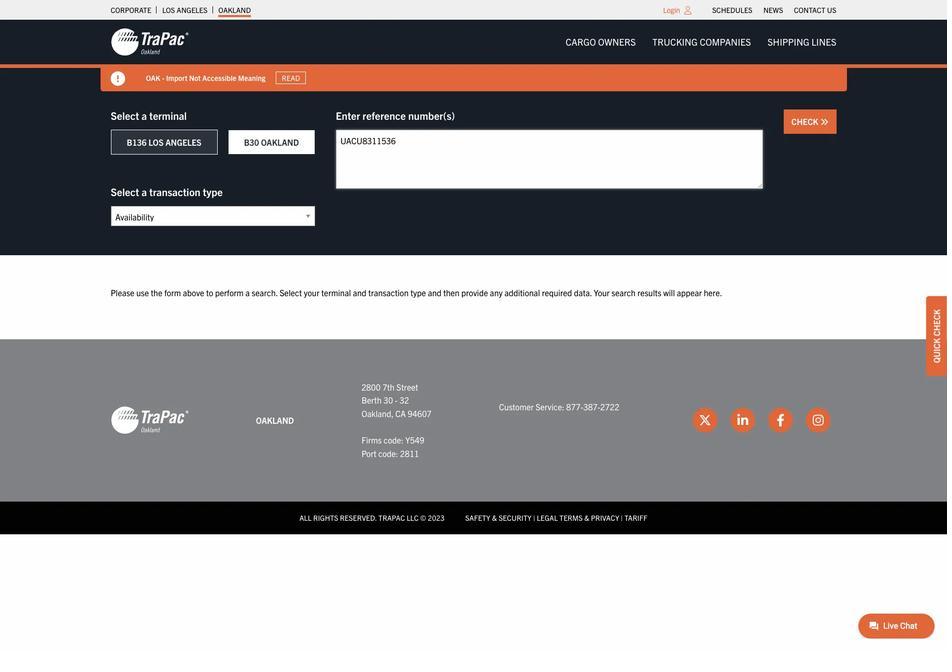 Task type: vqa. For each thing, say whether or not it's contained in the screenshot.
& to the right
yes



Task type: describe. For each thing, give the bounding box(es) containing it.
Enter reference number(s) text field
[[336, 130, 764, 189]]

login
[[664, 5, 681, 15]]

0 horizontal spatial terminal
[[149, 109, 187, 122]]

solid image inside check button
[[821, 118, 829, 126]]

1 and from the left
[[353, 287, 367, 298]]

1 horizontal spatial terminal
[[322, 287, 351, 298]]

1 vertical spatial oakland
[[261, 137, 299, 147]]

please use the form above to perform a search. select your terminal and transaction type and then provide any additional required data. your search results will appear here.
[[111, 287, 723, 298]]

required
[[542, 287, 573, 298]]

trucking
[[653, 36, 698, 48]]

2 & from the left
[[585, 513, 590, 522]]

check button
[[784, 109, 837, 134]]

corporate
[[111, 5, 151, 15]]

2811
[[400, 448, 419, 458]]

please
[[111, 287, 134, 298]]

oakland inside footer
[[256, 415, 294, 425]]

search
[[612, 287, 636, 298]]

quick
[[932, 338, 943, 363]]

news link
[[764, 3, 784, 17]]

reference
[[363, 109, 406, 122]]

owners
[[599, 36, 636, 48]]

1 horizontal spatial check
[[932, 309, 943, 336]]

oak
[[146, 73, 160, 82]]

schedules
[[713, 5, 753, 15]]

use
[[136, 287, 149, 298]]

oakland image inside footer
[[111, 406, 189, 435]]

1 & from the left
[[492, 513, 497, 522]]

94607
[[408, 408, 432, 419]]

privacy
[[591, 513, 620, 522]]

berth
[[362, 395, 382, 405]]

trucking companies
[[653, 36, 752, 48]]

safety & security link
[[466, 513, 532, 522]]

1 | from the left
[[534, 513, 536, 522]]

1 oakland image from the top
[[111, 27, 189, 57]]

select a terminal
[[111, 109, 187, 122]]

import
[[166, 73, 188, 82]]

perform
[[215, 287, 244, 298]]

provide
[[462, 287, 488, 298]]

877-
[[567, 402, 584, 412]]

search.
[[252, 287, 278, 298]]

then
[[444, 287, 460, 298]]

your
[[594, 287, 610, 298]]

customer service: 877-387-2722
[[499, 402, 620, 412]]

read link
[[276, 71, 306, 84]]

2800
[[362, 382, 381, 392]]

b30
[[244, 137, 259, 147]]

data.
[[574, 287, 592, 298]]

appear
[[677, 287, 702, 298]]

2800 7th street berth 30 - 32 oakland, ca 94607
[[362, 382, 432, 419]]

corporate link
[[111, 3, 151, 17]]

schedules link
[[713, 3, 753, 17]]

here.
[[704, 287, 723, 298]]

select for select a terminal
[[111, 109, 139, 122]]

the
[[151, 287, 163, 298]]

enter reference number(s)
[[336, 109, 455, 122]]

0 vertical spatial type
[[203, 185, 223, 198]]

oakland link
[[219, 3, 251, 17]]

0 vertical spatial transaction
[[149, 185, 201, 198]]

contact us link
[[795, 3, 837, 17]]

cargo
[[566, 36, 596, 48]]

2023
[[428, 513, 445, 522]]

quick check link
[[927, 296, 948, 376]]

7th
[[383, 382, 395, 392]]

all
[[300, 513, 312, 522]]

quick check
[[932, 309, 943, 363]]

light image
[[685, 6, 692, 15]]

terms
[[560, 513, 583, 522]]

tariff link
[[625, 513, 648, 522]]

1 vertical spatial type
[[411, 287, 426, 298]]

number(s)
[[408, 109, 455, 122]]

banner containing cargo owners
[[0, 20, 948, 91]]

news
[[764, 5, 784, 15]]

©
[[421, 513, 427, 522]]

0 vertical spatial oakland
[[219, 5, 251, 15]]

additional
[[505, 287, 540, 298]]

2722
[[601, 402, 620, 412]]

login link
[[664, 5, 681, 15]]

1 vertical spatial code:
[[379, 448, 398, 458]]

0 vertical spatial -
[[162, 73, 165, 82]]

form
[[164, 287, 181, 298]]

port
[[362, 448, 377, 458]]

accessible
[[202, 73, 237, 82]]

safety
[[466, 513, 491, 522]]

companies
[[700, 36, 752, 48]]

0 vertical spatial code:
[[384, 435, 404, 445]]



Task type: locate. For each thing, give the bounding box(es) containing it.
0 horizontal spatial -
[[162, 73, 165, 82]]

b30 oakland
[[244, 137, 299, 147]]

los angeles link
[[162, 3, 208, 17]]

| left legal
[[534, 513, 536, 522]]

a left the search.
[[246, 287, 250, 298]]

firms code:  y549 port code:  2811
[[362, 435, 425, 458]]

service:
[[536, 402, 565, 412]]

will
[[664, 287, 675, 298]]

oak - import not accessible meaning
[[146, 73, 266, 82]]

terminal up the 'b136 los angeles'
[[149, 109, 187, 122]]

select a transaction type
[[111, 185, 223, 198]]

llc
[[407, 513, 419, 522]]

1 horizontal spatial |
[[621, 513, 623, 522]]

terminal right your
[[322, 287, 351, 298]]

select down b136
[[111, 185, 139, 198]]

check
[[792, 116, 821, 127], [932, 309, 943, 336]]

select
[[111, 109, 139, 122], [111, 185, 139, 198], [280, 287, 302, 298]]

0 horizontal spatial &
[[492, 513, 497, 522]]

menu bar down light image
[[558, 32, 845, 52]]

32
[[400, 395, 409, 405]]

tariff
[[625, 513, 648, 522]]

1 horizontal spatial &
[[585, 513, 590, 522]]

customer
[[499, 402, 534, 412]]

y549
[[406, 435, 425, 445]]

- right oak
[[162, 73, 165, 82]]

read
[[282, 73, 300, 82]]

oakland image
[[111, 27, 189, 57], [111, 406, 189, 435]]

0 vertical spatial select
[[111, 109, 139, 122]]

angeles left oakland "link"
[[177, 5, 208, 15]]

- inside "2800 7th street berth 30 - 32 oakland, ca 94607"
[[395, 395, 398, 405]]

code: right port
[[379, 448, 398, 458]]

a
[[142, 109, 147, 122], [142, 185, 147, 198], [246, 287, 250, 298]]

angeles down select a terminal at the left
[[166, 137, 202, 147]]

enter
[[336, 109, 360, 122]]

menu bar up shipping
[[707, 3, 842, 17]]

safety & security | legal terms & privacy | tariff
[[466, 513, 648, 522]]

oakland,
[[362, 408, 394, 419]]

1 vertical spatial oakland image
[[111, 406, 189, 435]]

1 vertical spatial angeles
[[166, 137, 202, 147]]

legal
[[537, 513, 558, 522]]

1 vertical spatial solid image
[[821, 118, 829, 126]]

2 vertical spatial oakland
[[256, 415, 294, 425]]

0 vertical spatial solid image
[[111, 72, 125, 86]]

results
[[638, 287, 662, 298]]

387-
[[584, 402, 601, 412]]

1 vertical spatial -
[[395, 395, 398, 405]]

2 vertical spatial select
[[280, 287, 302, 298]]

| left tariff link
[[621, 513, 623, 522]]

2 oakland image from the top
[[111, 406, 189, 435]]

-
[[162, 73, 165, 82], [395, 395, 398, 405]]

and left then
[[428, 287, 442, 298]]

lines
[[812, 36, 837, 48]]

trapac
[[379, 513, 405, 522]]

terminal
[[149, 109, 187, 122], [322, 287, 351, 298]]

code: up 2811 on the bottom of the page
[[384, 435, 404, 445]]

code:
[[384, 435, 404, 445], [379, 448, 398, 458]]

1 horizontal spatial type
[[411, 287, 426, 298]]

0 horizontal spatial |
[[534, 513, 536, 522]]

select left your
[[280, 287, 302, 298]]

cargo owners
[[566, 36, 636, 48]]

contact
[[795, 5, 826, 15]]

b136 los angeles
[[127, 137, 202, 147]]

& right safety
[[492, 513, 497, 522]]

1 vertical spatial transaction
[[369, 287, 409, 298]]

to
[[206, 287, 213, 298]]

1 horizontal spatial transaction
[[369, 287, 409, 298]]

2 and from the left
[[428, 287, 442, 298]]

0 vertical spatial menu bar
[[707, 3, 842, 17]]

0 vertical spatial terminal
[[149, 109, 187, 122]]

1 vertical spatial menu bar
[[558, 32, 845, 52]]

1 horizontal spatial and
[[428, 287, 442, 298]]

0 vertical spatial a
[[142, 109, 147, 122]]

firms
[[362, 435, 382, 445]]

type
[[203, 185, 223, 198], [411, 287, 426, 298]]

1 horizontal spatial -
[[395, 395, 398, 405]]

contact us
[[795, 5, 837, 15]]

a up b136
[[142, 109, 147, 122]]

0 vertical spatial check
[[792, 116, 821, 127]]

above
[[183, 287, 204, 298]]

1 vertical spatial check
[[932, 309, 943, 336]]

banner
[[0, 20, 948, 91]]

your
[[304, 287, 320, 298]]

1 vertical spatial terminal
[[322, 287, 351, 298]]

a for terminal
[[142, 109, 147, 122]]

select for select a transaction type
[[111, 185, 139, 198]]

0 horizontal spatial check
[[792, 116, 821, 127]]

meaning
[[238, 73, 266, 82]]

0 horizontal spatial solid image
[[111, 72, 125, 86]]

ca
[[396, 408, 406, 419]]

reserved.
[[340, 513, 377, 522]]

angeles
[[177, 5, 208, 15], [166, 137, 202, 147]]

0 vertical spatial los
[[162, 5, 175, 15]]

a down b136
[[142, 185, 147, 198]]

& right terms
[[585, 513, 590, 522]]

menu bar containing schedules
[[707, 3, 842, 17]]

los right b136
[[149, 137, 164, 147]]

and
[[353, 287, 367, 298], [428, 287, 442, 298]]

trucking companies link
[[645, 32, 760, 52]]

us
[[828, 5, 837, 15]]

shipping lines
[[768, 36, 837, 48]]

solid image
[[111, 72, 125, 86], [821, 118, 829, 126]]

1 vertical spatial los
[[149, 137, 164, 147]]

los angeles
[[162, 5, 208, 15]]

menu bar
[[707, 3, 842, 17], [558, 32, 845, 52]]

- right 30
[[395, 395, 398, 405]]

los
[[162, 5, 175, 15], [149, 137, 164, 147]]

shipping
[[768, 36, 810, 48]]

cargo owners link
[[558, 32, 645, 52]]

footer containing 2800 7th street
[[0, 339, 948, 534]]

0 vertical spatial oakland image
[[111, 27, 189, 57]]

rights
[[313, 513, 339, 522]]

oakland
[[219, 5, 251, 15], [261, 137, 299, 147], [256, 415, 294, 425]]

a for transaction
[[142, 185, 147, 198]]

los right corporate link on the top of page
[[162, 5, 175, 15]]

and right your
[[353, 287, 367, 298]]

legal terms & privacy link
[[537, 513, 620, 522]]

footer
[[0, 339, 948, 534]]

shipping lines link
[[760, 32, 845, 52]]

|
[[534, 513, 536, 522], [621, 513, 623, 522]]

1 horizontal spatial solid image
[[821, 118, 829, 126]]

2 vertical spatial a
[[246, 287, 250, 298]]

2 | from the left
[[621, 513, 623, 522]]

all rights reserved. trapac llc © 2023
[[300, 513, 445, 522]]

select up b136
[[111, 109, 139, 122]]

security
[[499, 513, 532, 522]]

30
[[384, 395, 393, 405]]

1 vertical spatial select
[[111, 185, 139, 198]]

b136
[[127, 137, 147, 147]]

0 horizontal spatial and
[[353, 287, 367, 298]]

0 horizontal spatial transaction
[[149, 185, 201, 198]]

check inside button
[[792, 116, 821, 127]]

&
[[492, 513, 497, 522], [585, 513, 590, 522]]

any
[[490, 287, 503, 298]]

menu bar containing cargo owners
[[558, 32, 845, 52]]

0 horizontal spatial type
[[203, 185, 223, 198]]

1 vertical spatial a
[[142, 185, 147, 198]]

0 vertical spatial angeles
[[177, 5, 208, 15]]



